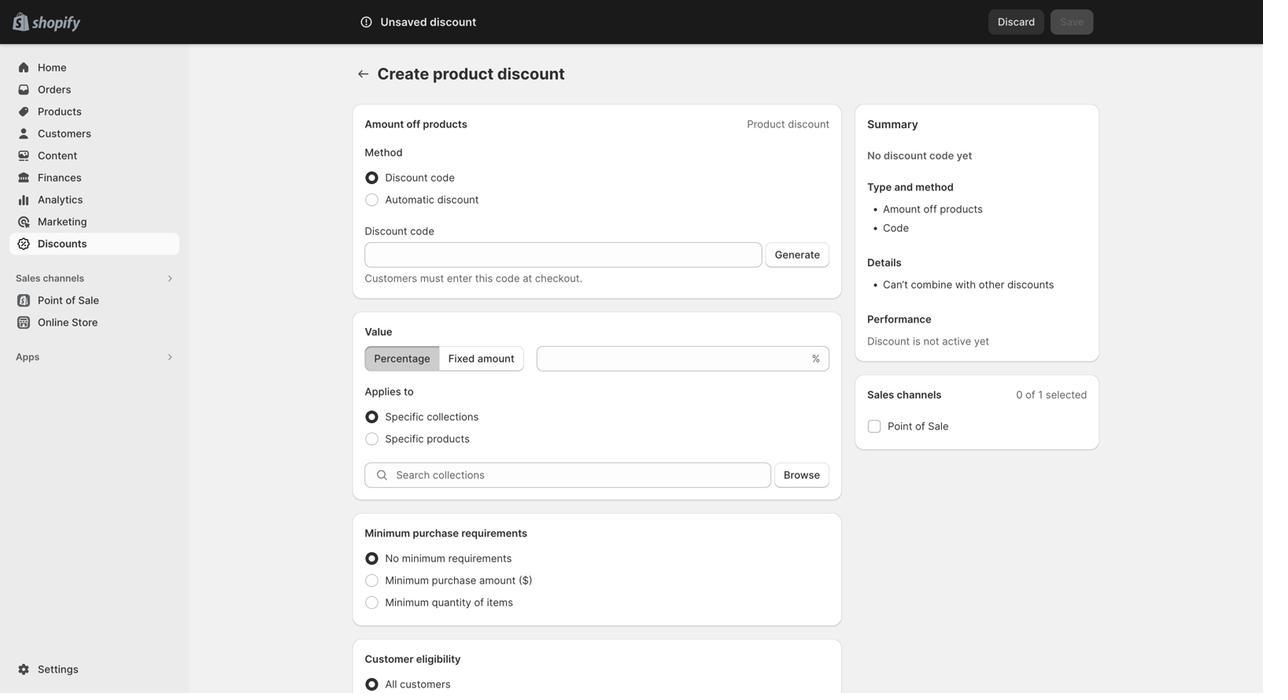 Task type: describe. For each thing, give the bounding box(es) containing it.
1 horizontal spatial channels
[[897, 389, 942, 401]]

analytics
[[38, 194, 83, 206]]

point of sale inside button
[[38, 294, 99, 307]]

0
[[1017, 389, 1023, 401]]

marketing
[[38, 216, 87, 228]]

%
[[812, 353, 820, 365]]

is
[[913, 335, 921, 348]]

discount right the product
[[497, 64, 565, 83]]

purchase for amount
[[432, 575, 477, 587]]

store
[[72, 316, 98, 329]]

this
[[475, 272, 493, 285]]

purchase for requirements
[[413, 527, 459, 540]]

fixed amount
[[449, 353, 515, 365]]

minimum
[[402, 553, 446, 565]]

home
[[38, 61, 67, 74]]

requirements for no minimum requirements
[[448, 553, 512, 565]]

other
[[979, 279, 1005, 291]]

unsaved discount
[[381, 15, 477, 29]]

products link
[[9, 101, 179, 123]]

home link
[[9, 57, 179, 79]]

fixed amount button
[[439, 346, 524, 372]]

marketing link
[[9, 211, 179, 233]]

amount for amount off products code
[[883, 203, 921, 215]]

sales inside sales channels button
[[16, 273, 41, 284]]

online store button
[[0, 312, 189, 334]]

sales channels button
[[9, 268, 179, 290]]

unsaved
[[381, 15, 427, 29]]

orders link
[[9, 79, 179, 101]]

1
[[1039, 389, 1043, 401]]

minimum for minimum purchase requirements
[[365, 527, 410, 540]]

1 horizontal spatial point of sale
[[888, 420, 949, 433]]

amount inside button
[[478, 353, 515, 365]]

apps
[[16, 352, 40, 363]]

no for no discount code yet
[[868, 150, 881, 162]]

save
[[1061, 16, 1084, 28]]

2 vertical spatial discount
[[868, 335, 910, 348]]

1 vertical spatial point
[[888, 420, 913, 433]]

minimum quantity of items
[[385, 597, 513, 609]]

off for amount off products
[[407, 118, 421, 130]]

applies
[[365, 386, 401, 398]]

specific products
[[385, 433, 470, 445]]

Discount code text field
[[365, 242, 763, 268]]

collections
[[427, 411, 479, 423]]

finances
[[38, 172, 82, 184]]

percentage button
[[365, 346, 440, 372]]

sale inside button
[[78, 294, 99, 307]]

automatic discount
[[385, 194, 479, 206]]

discounts
[[38, 238, 87, 250]]

must
[[420, 272, 444, 285]]

discounts link
[[9, 233, 179, 255]]

selected
[[1046, 389, 1088, 401]]

summary
[[868, 118, 919, 131]]

code up method
[[930, 150, 954, 162]]

discount for no discount code yet
[[884, 150, 927, 162]]

product
[[433, 64, 494, 83]]

save button
[[1051, 9, 1094, 35]]

online
[[38, 316, 69, 329]]

minimum purchase amount ($)
[[385, 575, 533, 587]]

point inside button
[[38, 294, 63, 307]]

discount is not active yet
[[868, 335, 990, 348]]

not
[[924, 335, 940, 348]]

1 vertical spatial yet
[[974, 335, 990, 348]]

0 vertical spatial discount code
[[385, 172, 455, 184]]

point of sale button
[[0, 290, 189, 312]]

1 vertical spatial sale
[[928, 420, 949, 433]]

code up automatic discount
[[431, 172, 455, 184]]

products
[[38, 105, 82, 118]]

online store link
[[9, 312, 179, 334]]

point of sale link
[[9, 290, 179, 312]]

at
[[523, 272, 532, 285]]

and
[[895, 181, 913, 193]]

1 vertical spatial discount
[[365, 225, 408, 237]]

method
[[916, 181, 954, 193]]

customer eligibility
[[365, 653, 461, 666]]

off for amount off products code
[[924, 203, 937, 215]]

browse button
[[775, 463, 830, 488]]

code
[[883, 222, 909, 234]]

online store
[[38, 316, 98, 329]]

percentage
[[374, 353, 430, 365]]

generate
[[775, 249, 820, 261]]

settings
[[38, 664, 78, 676]]

code left at
[[496, 272, 520, 285]]

quantity
[[432, 597, 471, 609]]

create product discount
[[377, 64, 565, 83]]

browse
[[784, 469, 820, 481]]

items
[[487, 597, 513, 609]]

discard button
[[989, 9, 1045, 35]]

type and method
[[868, 181, 954, 193]]



Task type: vqa. For each thing, say whether or not it's contained in the screenshot.
text field
no



Task type: locate. For each thing, give the bounding box(es) containing it.
search
[[429, 16, 463, 28]]

1 horizontal spatial amount
[[883, 203, 921, 215]]

products down collections at the bottom left of page
[[427, 433, 470, 445]]

yet up amount off products code
[[957, 150, 973, 162]]

content link
[[9, 145, 179, 167]]

customers for customers must enter this code at checkout.
[[365, 272, 417, 285]]

customers left must
[[365, 272, 417, 285]]

minimum purchase requirements
[[365, 527, 528, 540]]

specific down the specific collections
[[385, 433, 424, 445]]

method
[[365, 146, 403, 159]]

requirements up no minimum requirements
[[462, 527, 528, 540]]

customers for customers
[[38, 128, 91, 140]]

off down create
[[407, 118, 421, 130]]

minimum for minimum quantity of items
[[385, 597, 429, 609]]

applies to
[[365, 386, 414, 398]]

amount off products
[[365, 118, 468, 130]]

0 vertical spatial yet
[[957, 150, 973, 162]]

discount
[[430, 15, 477, 29], [497, 64, 565, 83], [788, 118, 830, 130], [884, 150, 927, 162], [437, 194, 479, 206]]

1 horizontal spatial yet
[[974, 335, 990, 348]]

sales channels inside button
[[16, 273, 84, 284]]

minimum down minimum
[[385, 575, 429, 587]]

no up type
[[868, 150, 881, 162]]

discount code down automatic
[[365, 225, 435, 237]]

1 vertical spatial discount code
[[365, 225, 435, 237]]

sales channels down is
[[868, 389, 942, 401]]

to
[[404, 386, 414, 398]]

2 vertical spatial minimum
[[385, 597, 429, 609]]

no discount code yet
[[868, 150, 973, 162]]

create
[[377, 64, 429, 83]]

0 vertical spatial purchase
[[413, 527, 459, 540]]

customer
[[365, 653, 414, 666]]

0 horizontal spatial no
[[385, 553, 399, 565]]

1 horizontal spatial sales
[[868, 389, 895, 401]]

1 vertical spatial specific
[[385, 433, 424, 445]]

off inside amount off products code
[[924, 203, 937, 215]]

off down method
[[924, 203, 937, 215]]

active
[[943, 335, 972, 348]]

sales down discounts at the left top of the page
[[16, 273, 41, 284]]

can't
[[883, 279, 908, 291]]

sales
[[16, 273, 41, 284], [868, 389, 895, 401]]

amount up 'method'
[[365, 118, 404, 130]]

0 horizontal spatial sale
[[78, 294, 99, 307]]

with
[[956, 279, 976, 291]]

products down the product
[[423, 118, 468, 130]]

products for amount off products code
[[940, 203, 983, 215]]

specific for specific products
[[385, 433, 424, 445]]

specific collections
[[385, 411, 479, 423]]

discounts
[[1008, 279, 1055, 291]]

0 horizontal spatial point of sale
[[38, 294, 99, 307]]

1 vertical spatial minimum
[[385, 575, 429, 587]]

amount
[[365, 118, 404, 130], [883, 203, 921, 215]]

1 vertical spatial products
[[940, 203, 983, 215]]

1 vertical spatial channels
[[897, 389, 942, 401]]

customers down products
[[38, 128, 91, 140]]

0 vertical spatial channels
[[43, 273, 84, 284]]

0 vertical spatial no
[[868, 150, 881, 162]]

enter
[[447, 272, 472, 285]]

Search collections text field
[[396, 463, 772, 488]]

shopify image
[[32, 16, 80, 32]]

minimum up minimum
[[365, 527, 410, 540]]

analytics link
[[9, 189, 179, 211]]

2 vertical spatial products
[[427, 433, 470, 445]]

0 horizontal spatial amount
[[365, 118, 404, 130]]

of inside button
[[66, 294, 76, 307]]

amount up "items"
[[479, 575, 516, 587]]

specific down to
[[385, 411, 424, 423]]

customers
[[38, 128, 91, 140], [365, 272, 417, 285]]

discount right product
[[788, 118, 830, 130]]

amount for amount off products
[[365, 118, 404, 130]]

customers
[[400, 679, 451, 691]]

finances link
[[9, 167, 179, 189]]

no for no minimum requirements
[[385, 553, 399, 565]]

requirements up minimum purchase amount ($)
[[448, 553, 512, 565]]

1 horizontal spatial point
[[888, 420, 913, 433]]

1 vertical spatial requirements
[[448, 553, 512, 565]]

value
[[365, 326, 393, 338]]

discount code up automatic
[[385, 172, 455, 184]]

channels
[[43, 273, 84, 284], [897, 389, 942, 401]]

0 vertical spatial specific
[[385, 411, 424, 423]]

discount for product discount
[[788, 118, 830, 130]]

0 vertical spatial products
[[423, 118, 468, 130]]

discount right the unsaved
[[430, 15, 477, 29]]

0 vertical spatial sales channels
[[16, 273, 84, 284]]

0 vertical spatial sale
[[78, 294, 99, 307]]

0 horizontal spatial customers
[[38, 128, 91, 140]]

combine
[[911, 279, 953, 291]]

customers link
[[9, 123, 179, 145]]

discount down performance on the top right of the page
[[868, 335, 910, 348]]

product discount
[[747, 118, 830, 130]]

1 vertical spatial amount
[[883, 203, 921, 215]]

0 vertical spatial amount
[[365, 118, 404, 130]]

0 horizontal spatial off
[[407, 118, 421, 130]]

performance
[[868, 313, 932, 326]]

products down method
[[940, 203, 983, 215]]

amount inside amount off products code
[[883, 203, 921, 215]]

no minimum requirements
[[385, 553, 512, 565]]

1 horizontal spatial sales channels
[[868, 389, 942, 401]]

amount up code
[[883, 203, 921, 215]]

discount up and
[[884, 150, 927, 162]]

0 vertical spatial discount
[[385, 172, 428, 184]]

discard
[[998, 16, 1035, 28]]

0 vertical spatial amount
[[478, 353, 515, 365]]

discount right automatic
[[437, 194, 479, 206]]

sale
[[78, 294, 99, 307], [928, 420, 949, 433]]

1 vertical spatial customers
[[365, 272, 417, 285]]

amount
[[478, 353, 515, 365], [479, 575, 516, 587]]

discount for automatic discount
[[437, 194, 479, 206]]

0 vertical spatial minimum
[[365, 527, 410, 540]]

1 vertical spatial amount
[[479, 575, 516, 587]]

1 horizontal spatial sale
[[928, 420, 949, 433]]

0 of 1 selected
[[1017, 389, 1088, 401]]

requirements for minimum purchase requirements
[[462, 527, 528, 540]]

all customers
[[385, 679, 451, 691]]

discount up automatic
[[385, 172, 428, 184]]

products
[[423, 118, 468, 130], [940, 203, 983, 215], [427, 433, 470, 445]]

fixed
[[449, 353, 475, 365]]

of
[[66, 294, 76, 307], [1026, 389, 1036, 401], [916, 420, 926, 433], [474, 597, 484, 609]]

sales channels down discounts at the left top of the page
[[16, 273, 84, 284]]

search button
[[403, 9, 860, 35]]

discount for unsaved discount
[[430, 15, 477, 29]]

0 horizontal spatial sales
[[16, 273, 41, 284]]

yet right active
[[974, 335, 990, 348]]

apps button
[[9, 346, 179, 368]]

minimum
[[365, 527, 410, 540], [385, 575, 429, 587], [385, 597, 429, 609]]

sales down discount is not active yet
[[868, 389, 895, 401]]

channels down discounts at the left top of the page
[[43, 273, 84, 284]]

1 vertical spatial point of sale
[[888, 420, 949, 433]]

minimum left the quantity
[[385, 597, 429, 609]]

1 vertical spatial no
[[385, 553, 399, 565]]

products inside amount off products code
[[940, 203, 983, 215]]

amount right fixed
[[478, 353, 515, 365]]

orders
[[38, 83, 71, 96]]

all
[[385, 679, 397, 691]]

minimum for minimum purchase amount ($)
[[385, 575, 429, 587]]

generate button
[[766, 242, 830, 268]]

0 vertical spatial requirements
[[462, 527, 528, 540]]

0 vertical spatial customers
[[38, 128, 91, 140]]

specific for specific collections
[[385, 411, 424, 423]]

discount
[[385, 172, 428, 184], [365, 225, 408, 237], [868, 335, 910, 348]]

0 horizontal spatial yet
[[957, 150, 973, 162]]

1 horizontal spatial off
[[924, 203, 937, 215]]

off
[[407, 118, 421, 130], [924, 203, 937, 215]]

% text field
[[537, 346, 809, 372]]

purchase up the quantity
[[432, 575, 477, 587]]

details
[[868, 257, 902, 269]]

2 specific from the top
[[385, 433, 424, 445]]

0 vertical spatial sales
[[16, 273, 41, 284]]

0 horizontal spatial sales channels
[[16, 273, 84, 284]]

($)
[[519, 575, 533, 587]]

channels inside button
[[43, 273, 84, 284]]

0 vertical spatial point of sale
[[38, 294, 99, 307]]

yet
[[957, 150, 973, 162], [974, 335, 990, 348]]

code down automatic discount
[[410, 225, 435, 237]]

customers must enter this code at checkout.
[[365, 272, 583, 285]]

channels down is
[[897, 389, 942, 401]]

discount down automatic
[[365, 225, 408, 237]]

settings link
[[9, 659, 179, 681]]

0 vertical spatial off
[[407, 118, 421, 130]]

1 vertical spatial off
[[924, 203, 937, 215]]

purchase up minimum
[[413, 527, 459, 540]]

1 horizontal spatial no
[[868, 150, 881, 162]]

checkout.
[[535, 272, 583, 285]]

automatic
[[385, 194, 435, 206]]

1 vertical spatial sales
[[868, 389, 895, 401]]

product
[[747, 118, 785, 130]]

1 vertical spatial purchase
[[432, 575, 477, 587]]

0 vertical spatial point
[[38, 294, 63, 307]]

products for amount off products
[[423, 118, 468, 130]]

amount off products code
[[883, 203, 983, 234]]

no left minimum
[[385, 553, 399, 565]]

1 specific from the top
[[385, 411, 424, 423]]

1 horizontal spatial customers
[[365, 272, 417, 285]]

0 horizontal spatial point
[[38, 294, 63, 307]]

can't combine with other discounts
[[883, 279, 1055, 291]]

1 vertical spatial sales channels
[[868, 389, 942, 401]]

requirements
[[462, 527, 528, 540], [448, 553, 512, 565]]

point
[[38, 294, 63, 307], [888, 420, 913, 433]]

0 horizontal spatial channels
[[43, 273, 84, 284]]



